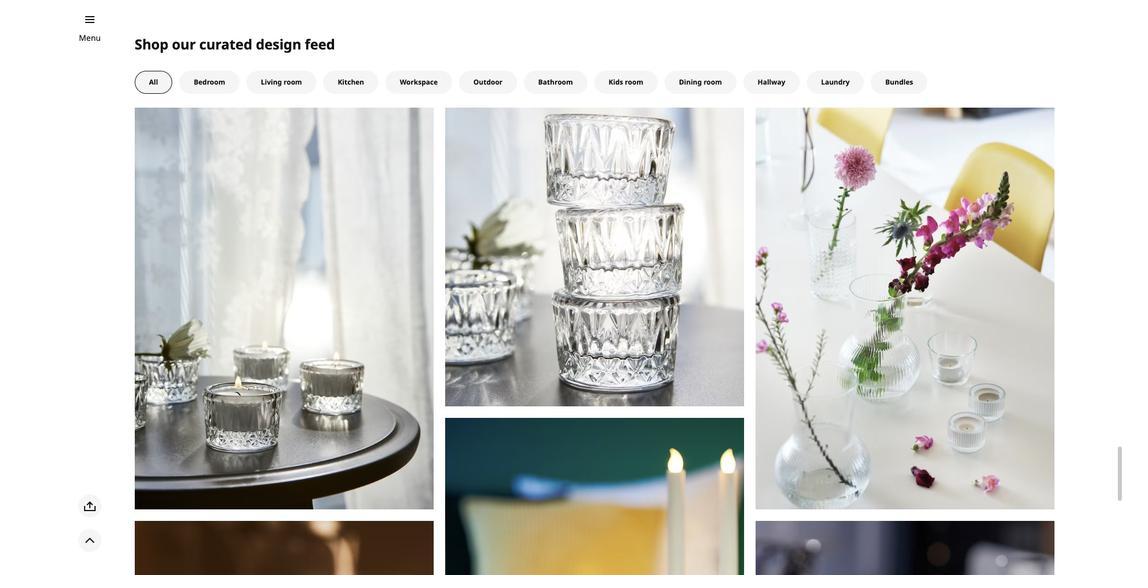 Task type: vqa. For each thing, say whether or not it's contained in the screenshot.
Available
no



Task type: describe. For each thing, give the bounding box(es) containing it.
room for kids room
[[625, 77, 643, 87]]

all
[[149, 77, 158, 87]]

workspace button
[[386, 71, 452, 94]]

menu button
[[79, 32, 101, 44]]

feed
[[305, 34, 335, 53]]

shop our curated design feed
[[135, 34, 335, 53]]

bathroom
[[538, 77, 573, 87]]

bundles
[[886, 77, 913, 87]]

kids
[[609, 77, 623, 87]]

bundles button
[[871, 71, 928, 94]]

outdoor
[[474, 77, 503, 87]]

three smällspirea tealight holders with lit candles inside are placed on a round kragsta table. behind it, a white curtain. image
[[135, 107, 434, 510]]

living room with 3 white smällspirea tea-light holders placed one on top of the other, on a kragsta set of 2 nest of tables. image
[[445, 107, 744, 406]]

bedroom button
[[179, 71, 240, 94]]

multiple vases with flower stems and tealight holders are set on a white tabletop. yellow chairs are set at the table. image
[[756, 107, 1055, 510]]

kitchen button
[[323, 71, 379, 94]]

workspace
[[400, 77, 438, 87]]

room for dining room
[[704, 77, 722, 87]]

curated
[[199, 34, 252, 53]]

living
[[261, 77, 282, 87]]



Task type: locate. For each thing, give the bounding box(es) containing it.
two svalka champagne glasses filled with champagne are on a coffee table next to bowls of snacks and a candelabra. image
[[445, 418, 744, 576]]

dining room
[[679, 77, 722, 87]]

2 horizontal spatial room
[[704, 77, 722, 87]]

our
[[172, 34, 196, 53]]

room for living room
[[284, 77, 302, 87]]

room inside button
[[625, 77, 643, 87]]

3 room from the left
[[704, 77, 722, 87]]

design
[[256, 34, 301, 53]]

living room button
[[247, 71, 316, 94]]

shop
[[135, 34, 168, 53]]

2 room from the left
[[625, 77, 643, 87]]

menu
[[79, 32, 101, 43]]

kitchen
[[338, 77, 364, 87]]

dining room with multiple white champagne glasses with slender design, a tealight holder, a grey side plate and a glass. image
[[756, 522, 1055, 576]]

black hedervärd tealight holders containing lit candles are placed along a lit hedervärd lantern, next to goblets and a tray. image
[[135, 522, 434, 576]]

all button
[[135, 71, 172, 94]]

living room
[[261, 77, 302, 87]]

bathroom button
[[524, 71, 588, 94]]

dining
[[679, 77, 702, 87]]

room right dining
[[704, 77, 722, 87]]

kids room button
[[594, 71, 658, 94]]

room right the living
[[284, 77, 302, 87]]

room
[[284, 77, 302, 87], [625, 77, 643, 87], [704, 77, 722, 87]]

0 horizontal spatial room
[[284, 77, 302, 87]]

1 horizontal spatial room
[[625, 77, 643, 87]]

hallway
[[758, 77, 786, 87]]

bedroom
[[194, 77, 225, 87]]

laundry button
[[807, 71, 864, 94]]

dining room button
[[665, 71, 737, 94]]

room right "kids" at the top right of the page
[[625, 77, 643, 87]]

1 room from the left
[[284, 77, 302, 87]]

laundry
[[821, 77, 850, 87]]

outdoor button
[[459, 71, 517, 94]]

kids room
[[609, 77, 643, 87]]

hallway button
[[743, 71, 800, 94]]



